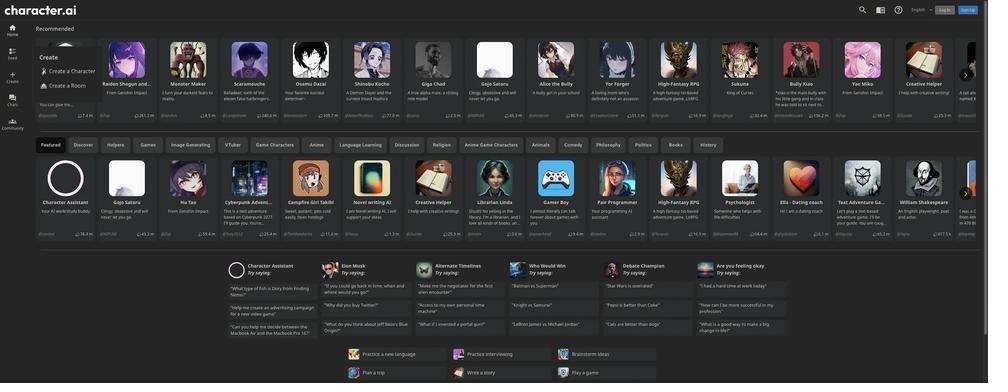 Task type: vqa. For each thing, say whether or not it's contained in the screenshot.


Task type: locate. For each thing, give the bounding box(es) containing it.
saying: inside the elon musk try saying:
[[349, 270, 365, 277]]

a right play
[[582, 371, 585, 377]]

nipuni right "2.5 m"
[[471, 113, 484, 119]]

0 vertical spatial fantasy
[[671, 81, 689, 87]]

are
[[618, 322, 624, 328]]

2 high- from the top
[[657, 209, 666, 215]]

a left trip
[[373, 371, 376, 377]]

saying: inside debate champion try saying:
[[631, 270, 647, 277]]

politics button
[[629, 138, 659, 154]]

timelines
[[459, 263, 481, 270]]

big
[[763, 322, 770, 328]]

clingy, right buddy
[[101, 209, 114, 215]]

than left coke
[[638, 303, 647, 309]]

2 horizontal spatial landon
[[594, 232, 606, 237]]

work/study
[[56, 209, 77, 215]]

blazeman98
[[717, 232, 739, 237]]

james
[[529, 322, 542, 328]]

0 horizontal spatial *xiao
[[776, 90, 786, 96]]

better
[[624, 303, 636, 309], [625, 322, 638, 328]]

who would win try saying:
[[529, 263, 566, 277]]

about
[[545, 215, 556, 220], [364, 322, 376, 328]]

1 litrpg from the top
[[686, 96, 698, 102]]

0 vertical spatial 25.3 m
[[939, 113, 952, 119]]

try inside the elon musk try saying:
[[342, 270, 348, 277]]

1 bully from the left
[[536, 90, 545, 96]]

in
[[947, 7, 951, 12]]

pepsi
[[608, 303, 619, 309]]

25.3 left @ maxxisliquid
[[939, 113, 947, 119]]

1 vertical spatial based
[[687, 209, 699, 215]]

chad
[[434, 81, 445, 87]]

tab list
[[36, 138, 976, 154]]

me left decide
[[260, 325, 266, 331]]

1 rpg from the top
[[690, 81, 700, 87]]

batman
[[514, 283, 530, 289]]

1 am from the left
[[349, 209, 355, 215]]

1 horizontal spatial *xiao
[[797, 108, 807, 114]]

0 horizontal spatial 43.3 m
[[142, 232, 154, 237]]

1 @ tarquin from the top
[[652, 113, 669, 119]]

0 horizontal spatial characters
[[270, 143, 294, 148]]

" how can i be more successful in my profession
[[700, 303, 774, 315]]

time left the at
[[727, 283, 736, 289]]

1 vertical spatial gojo satoru clingy, obsessive and will never let you go.
[[101, 200, 148, 220]]

landon down reality.
[[165, 113, 177, 119]]

in inside "alice the bully a bully girl in your school"
[[554, 90, 557, 96]]

2 my from the left
[[767, 303, 774, 309]]

kayslay
[[839, 232, 853, 237], [962, 232, 975, 237]]

25.4 m
[[264, 232, 277, 237]]

adventure for forger
[[653, 96, 672, 102]]

1 vertical spatial 43.3 m
[[142, 232, 154, 237]]

1 adventure from the top
[[653, 96, 672, 102]]

2 fantasy from the top
[[671, 200, 689, 206]]

in inside bully xiao *xiao is the main bully with his little gang and in class he was told to sit next to you*    ppfft- *xiao laughs to himself and smokes while ignoring you*
[[810, 96, 814, 102]]

saying: inside alternate timelines try saying:
[[443, 270, 459, 277]]

what for are you feeling okay try saying:
[[702, 322, 712, 328]]

alpha
[[420, 90, 431, 96]]

0 horizontal spatial never
[[101, 215, 112, 220]]

nipuni right 78.4 m
[[103, 232, 116, 237]]

" inside " what do you think about jeff bezo's blue origin?
[[324, 322, 326, 328]]

your down the monster
[[174, 90, 182, 96]]

i inside gamer boy i almost literally can talk forever about games with you
[[531, 209, 532, 215]]

of inside scaramouche balladeer; sixth of the eleven fatui harbringers.
[[254, 90, 257, 96]]

a left big
[[760, 322, 762, 328]]

character for character assistant try saying:
[[248, 263, 271, 270]]

2 high- from the top
[[658, 200, 671, 206]]

impact inside yae miko from genshin impact
[[870, 90, 883, 96]]

will
[[510, 90, 516, 96], [142, 209, 148, 215], [390, 209, 396, 215]]

0 vertical spatial *xiao
[[776, 90, 786, 96]]

your up "assistant"
[[592, 209, 600, 215]]

0 vertical spatial me
[[432, 283, 439, 289]]

4 try from the left
[[529, 270, 536, 277]]

try inside character assistant try saying:
[[248, 270, 254, 277]]

1 practice from the left
[[363, 352, 380, 358]]

2 anime from the left
[[465, 143, 479, 148]]

2 horizontal spatial zap
[[839, 113, 846, 119]]

assistant inside character assistant your ai work/study buddy
[[67, 200, 88, 206]]

recommended
[[36, 25, 74, 32]]

11.6
[[326, 232, 333, 237]]

clingy, right strong
[[469, 90, 482, 96]]

at
[[737, 283, 741, 289]]

vs right batman
[[531, 283, 535, 289]]

bully inside "alice the bully a bully girl in your school"
[[536, 90, 545, 96]]

you*
[[776, 108, 785, 114], [793, 120, 802, 126]]

not
[[610, 96, 617, 102]]

261.2
[[139, 113, 149, 119]]

1 bully from the left
[[561, 81, 573, 87]]

in right back
[[368, 283, 372, 289]]

zap for raiden shogun and ei
[[103, 113, 110, 119]]

alice
[[540, 81, 551, 87]]

1 horizontal spatial bully
[[790, 81, 802, 87]]

0 horizontal spatial game
[[256, 143, 269, 148]]

1 game, from the top
[[673, 96, 685, 102]]

0 horizontal spatial @ kayslay
[[836, 232, 853, 237]]

me for create
[[243, 305, 249, 311]]

16.9 left @ blazeman98
[[694, 232, 701, 237]]

2 litrpg from the top
[[686, 215, 698, 220]]

2 16.9 from the top
[[694, 232, 701, 237]]

0 horizontal spatial for
[[231, 312, 236, 318]]

1 try from the left
[[248, 270, 254, 277]]

16.9 m for sukuna
[[694, 113, 706, 119]]

saying: down 'musk'
[[349, 270, 365, 277]]

0 horizontal spatial assistant
[[67, 200, 88, 206]]

0 horizontal spatial your
[[41, 209, 50, 215]]

2 adventure from the top
[[653, 215, 672, 220]]

1 vertical spatial helper
[[436, 200, 452, 206]]

1 horizontal spatial @ zuizike
[[897, 113, 913, 119]]

high- for programmer
[[657, 209, 666, 215]]

1 high- from the top
[[657, 90, 666, 96]]

impact down 'tao' in the bottom of the page
[[195, 209, 209, 215]]

2 txt- from the top
[[681, 209, 687, 215]]

2 fantasy from the top
[[666, 209, 680, 215]]

go.
[[494, 96, 500, 102], [126, 215, 132, 220]]

chats link
[[7, 93, 18, 117]]

1 fantasy from the top
[[671, 81, 689, 87]]

try for character assistant try saying:
[[248, 270, 254, 277]]

difficulties
[[721, 215, 741, 220]]

a left 'dating'
[[796, 209, 798, 215]]

anime inside button
[[310, 143, 324, 148]]

anime for anime game characters
[[465, 143, 479, 148]]

0 horizontal spatial you*
[[776, 108, 785, 114]]

2 based from the top
[[687, 209, 699, 215]]

0 vertical spatial coach
[[810, 200, 823, 206]]

tab list containing featured
[[36, 138, 976, 154]]

a inside giga chad a true alpha male, a strong role model
[[443, 90, 445, 96]]

yae miko from genshin impact
[[843, 81, 883, 96]]

2 bully from the left
[[809, 90, 818, 96]]

new down help
[[241, 312, 250, 318]]

access
[[420, 303, 433, 309]]

1 vertical spatial game
[[586, 371, 599, 377]]

0 vertical spatial for
[[470, 283, 476, 289]]

to inside " what is a good way to make a big change in life?
[[742, 322, 746, 328]]

macbook down can at the bottom left of the page
[[231, 331, 249, 337]]

create
[[39, 54, 58, 61], [49, 68, 65, 75], [7, 79, 19, 84], [49, 82, 65, 89]]

text
[[839, 200, 848, 206]]

0 vertical spatial high-
[[658, 81, 671, 87]]

of inside the "" what type of fish is dory from finding nemo?"
[[254, 286, 258, 292]]

genshin down "hu"
[[179, 209, 194, 215]]

character up work/study
[[43, 200, 66, 206]]

i inside ella - dating coach hi! i am a dating coach
[[786, 209, 788, 215]]

1 horizontal spatial your
[[362, 215, 371, 220]]

" inside the "" what type of fish is dory from finding nemo?"
[[231, 286, 232, 292]]

better right are
[[625, 322, 638, 328]]

6 try from the left
[[717, 270, 724, 277]]

0 horizontal spatial am
[[349, 209, 355, 215]]

0 horizontal spatial zuizike
[[410, 232, 422, 237]]

0 vertical spatial rpg
[[690, 81, 700, 87]]

game inside the '" help me create an advertising campaign for a new video game'
[[263, 312, 274, 318]]

0 horizontal spatial macbook
[[231, 331, 249, 337]]

zuizike right 98.5 m on the top right
[[901, 113, 913, 119]]

had
[[704, 283, 712, 289]]

1 high- from the top
[[658, 81, 671, 87]]

1 vertical spatial txt-
[[681, 209, 687, 215]]

character assistant your ai work/study buddy
[[41, 200, 90, 215]]

a inside giga chad a true alpha male, a strong role model
[[408, 90, 410, 96]]

ella - dating coach hi! i am a dating coach
[[780, 200, 823, 215]]

adventure right text
[[849, 200, 874, 206]]

1 horizontal spatial me
[[260, 325, 266, 331]]

in up next at right
[[810, 96, 814, 102]]

261.2 m
[[139, 113, 154, 119]]

impact down shogun
[[134, 90, 147, 96]]

your inside novel writing ai i am novel writing ai. i will support your ideas.
[[362, 215, 371, 220]]

ai left work/study
[[51, 209, 55, 215]]

characters inside button
[[270, 143, 294, 148]]

try down elon on the left of the page
[[342, 270, 348, 277]]

when
[[384, 283, 395, 289]]

maker
[[191, 81, 206, 87]]

0 horizontal spatial helper
[[436, 200, 452, 206]]

0 vertical spatial let
[[481, 96, 485, 102]]

based for psychologist
[[687, 209, 699, 215]]

16.9 for psychologist
[[694, 232, 701, 237]]

creative
[[920, 90, 934, 96], [429, 209, 444, 215]]

0 vertical spatial fantasy
[[666, 90, 680, 96]]

fears
[[199, 90, 208, 96]]

0 vertical spatial new
[[241, 312, 250, 318]]

dating
[[799, 209, 811, 215]]

try down are
[[717, 270, 724, 277]]

2 horizontal spatial genshin
[[854, 90, 869, 96]]

2 @ tarquin from the top
[[652, 232, 669, 237]]

your inside character assistant your ai work/study buddy
[[41, 209, 50, 215]]

ai inside 'pair programmer your programming ai assistant'
[[629, 209, 632, 215]]

what left if
[[420, 322, 431, 328]]

fantasy for yor forger
[[671, 81, 689, 87]]

your for pair
[[592, 209, 600, 215]]

vs for superman
[[531, 283, 535, 289]]

0 horizontal spatial bully
[[536, 90, 545, 96]]

your left the school
[[558, 90, 567, 96]]

0 vertical spatial game
[[263, 312, 274, 318]]

am up support
[[349, 209, 355, 215]]

genshin inside hu tao from genshin impact
[[179, 209, 194, 215]]

what inside " what do you think about jeff bezo's blue origin?
[[326, 322, 337, 328]]

saying: inside character assistant try saying:
[[256, 270, 271, 277]]

assistant up buddy
[[67, 200, 88, 206]]

43.3
[[510, 113, 517, 119], [142, 232, 149, 237]]

zuizike
[[901, 113, 913, 119], [410, 232, 422, 237]]

the inside shinobu kocho a demon slayer and the current insect hashira
[[385, 90, 392, 96]]

adventure for programmer
[[653, 215, 672, 220]]

about left jeff
[[364, 322, 376, 328]]

novel
[[354, 200, 367, 206], [356, 209, 367, 215]]

can inside gamer boy i almost literally can talk forever about games with you
[[561, 209, 568, 215]]

0 horizontal spatial satoru
[[125, 200, 141, 206]]

1 horizontal spatial 43.3 m
[[510, 113, 522, 119]]

rpg for sukuna
[[690, 81, 700, 87]]

" make me the negotiator for the first alien encounter
[[418, 283, 493, 296]]

assistant inside character assistant try saying:
[[272, 263, 293, 270]]

is right fish
[[268, 286, 271, 292]]

about inside " what do you think about jeff bezo's blue origin?
[[364, 322, 376, 328]]

1 based from the top
[[687, 90, 699, 96]]

3 try from the left
[[436, 270, 442, 277]]

my inside the " access to my own personal time machine
[[440, 303, 446, 309]]

a up trip
[[381, 352, 384, 358]]

0 horizontal spatial creative
[[416, 200, 435, 206]]

saying: for alternate
[[443, 270, 459, 277]]

and inside william shakespeare an english playwright, poet and actor.
[[899, 215, 906, 220]]

character inside character assistant try saying:
[[248, 263, 271, 270]]

high- for yor forger
[[658, 81, 671, 87]]

2 saying: from the left
[[349, 270, 365, 277]]

1 horizontal spatial zap
[[165, 232, 171, 237]]

an right not
[[618, 96, 622, 102]]

of inside sukuna king of curses
[[736, 90, 740, 96]]

1 characters from the left
[[270, 143, 294, 148]]

*xiao down sit
[[797, 108, 807, 114]]

history
[[701, 143, 717, 148]]

1 vertical spatial creative helper i help with creative writing!
[[408, 200, 459, 215]]

will inside novel writing ai i am novel writing ai. i will support your ideas.
[[390, 209, 396, 215]]

and inside koni a tall and anxio
[[970, 90, 977, 96]]

2 16.9 m from the top
[[694, 232, 706, 237]]

0 horizontal spatial landon
[[42, 232, 54, 237]]

anime inside button
[[465, 143, 479, 148]]

an right create
[[264, 305, 269, 311]]

my right successful
[[767, 303, 774, 309]]

try down alternate
[[436, 270, 442, 277]]

1 horizontal spatial an
[[618, 96, 622, 102]]

*xiao up 'his'
[[776, 90, 786, 96]]

coach right 'dating'
[[812, 209, 823, 215]]

1 vertical spatial 25.3
[[448, 232, 456, 237]]

1 vertical spatial 16.9 m
[[694, 232, 706, 237]]

0 vertical spatial character
[[71, 68, 95, 75]]

0 vertical spatial creative
[[906, 81, 926, 87]]

urbanrescueranch
[[778, 113, 812, 119]]

buy
[[352, 303, 360, 309]]

vs right knight
[[528, 303, 533, 309]]

" inside " what is a good way to make a big change in life?
[[700, 322, 702, 328]]

time
[[727, 283, 736, 289], [476, 303, 485, 309]]

1 horizontal spatial my
[[767, 303, 774, 309]]

0 horizontal spatial let
[[113, 215, 117, 220]]

of left fish
[[254, 286, 258, 292]]

macbook down between
[[274, 331, 292, 337]]

in left life?
[[716, 328, 720, 334]]

@ zap for raiden shogun and ei
[[100, 113, 110, 119]]

can up games
[[561, 209, 568, 215]]

poet
[[941, 209, 950, 215]]

1 horizontal spatial @ kayslay
[[959, 232, 975, 237]]

your left work/study
[[41, 209, 50, 215]]

landon down character assistant your ai work/study buddy
[[42, 232, 54, 237]]

@ zuizike right 98.5 m on the top right
[[897, 113, 913, 119]]

game, for programmer
[[673, 215, 685, 220]]

slayer
[[365, 90, 376, 96]]

genshin inside yae miko from genshin impact
[[854, 90, 869, 96]]

1 horizontal spatial new
[[385, 352, 394, 358]]

1 my from the left
[[440, 303, 446, 309]]

invented
[[438, 322, 456, 328]]

1 tarquin from the top
[[655, 113, 669, 119]]

chats
[[7, 102, 18, 108]]

animals button
[[526, 138, 556, 154]]

zap for hu tao
[[165, 232, 171, 237]]

2 macbook from the left
[[274, 331, 292, 337]]

game,
[[673, 96, 685, 102], [673, 215, 685, 220]]

-
[[790, 200, 791, 206]]

brainstorm ideas
[[572, 352, 609, 358]]

based
[[687, 90, 699, 96], [687, 209, 699, 215]]

machine
[[418, 309, 436, 315]]

in right girl
[[554, 90, 557, 96]]

advertising
[[270, 305, 293, 311]]

1 horizontal spatial for
[[470, 283, 476, 289]]

0 vertical spatial game,
[[673, 96, 685, 102]]

1 macbook from the left
[[231, 331, 249, 337]]

0 horizontal spatial from
[[107, 90, 117, 96]]

1 fantasy from the top
[[666, 90, 680, 96]]

what inside " what is a good way to make a big change in life?
[[702, 322, 712, 328]]

4 saying: from the left
[[537, 270, 553, 277]]

a left portal
[[457, 322, 459, 328]]

@ kayslay right k on the bottom of page
[[959, 232, 975, 237]]

@
[[38, 113, 42, 119], [100, 113, 103, 119], [161, 113, 165, 119], [223, 113, 226, 119], [284, 113, 287, 119], [345, 113, 349, 119], [407, 113, 410, 119], [468, 113, 471, 119], [529, 113, 533, 119], [591, 113, 594, 119], [652, 113, 655, 119], [713, 113, 717, 119], [775, 113, 778, 119], [836, 113, 839, 119], [897, 113, 901, 119], [959, 113, 962, 119], [38, 232, 42, 237], [100, 232, 103, 237], [161, 232, 165, 237], [223, 232, 226, 237], [284, 232, 287, 237], [345, 232, 349, 237], [407, 232, 410, 237], [468, 232, 471, 237], [529, 232, 533, 237], [591, 232, 594, 237], [652, 232, 655, 237], [713, 232, 717, 237], [775, 232, 778, 237], [836, 232, 839, 237], [897, 232, 901, 237], [959, 232, 962, 237]]

try up type
[[248, 270, 254, 277]]

rpg for psychologist
[[690, 200, 700, 206]]

is up little at the top right of the page
[[787, 90, 790, 96]]

practice up plan a trip
[[363, 352, 380, 358]]

@ zuizike right 1.3 m
[[407, 232, 422, 237]]

adventure for text
[[849, 200, 874, 206]]

bully up class
[[809, 90, 818, 96]]

1 horizontal spatial satoru
[[493, 81, 509, 87]]

0 horizontal spatial writing!
[[445, 209, 459, 215]]

genshin inside raiden shogun and ei from genshin impact
[[118, 90, 133, 96]]

my left the own
[[440, 303, 446, 309]]

better right pepsi
[[624, 303, 636, 309]]

gets
[[314, 209, 322, 215]]

of for scaramouche
[[254, 90, 257, 96]]

" lebron james vs michael jordan "
[[512, 322, 580, 328]]

landon for monster
[[165, 113, 177, 119]]

high- for forger
[[657, 90, 666, 96]]

156.2
[[814, 113, 824, 119]]

1 txt- from the top
[[681, 90, 687, 96]]

kayslay right 6.1 m
[[839, 232, 853, 237]]

1 horizontal spatial macbook
[[274, 331, 292, 337]]

create link
[[7, 70, 19, 93]]

help inside " can you help me decide between the macbook air and the macbook pro 16? "
[[250, 325, 259, 331]]

1 vertical spatial vs
[[528, 303, 533, 309]]

game
[[256, 143, 269, 148], [480, 143, 493, 148], [875, 200, 889, 206]]

the up encounter
[[440, 283, 446, 289]]

1 anime from the left
[[310, 143, 324, 148]]

character inside character assistant your ai work/study buddy
[[43, 200, 66, 206]]

in inside " if you could go back in time, when and where would you go?
[[368, 283, 372, 289]]

0 horizontal spatial help
[[250, 325, 259, 331]]

you inside gamer boy i almost literally can talk forever about games with you
[[531, 221, 537, 226]]

star
[[608, 283, 616, 289]]

16.9 left @ serafinya
[[694, 113, 701, 119]]

xiao
[[803, 81, 813, 87]]

saying: down debate
[[631, 270, 647, 277]]

bully up the school
[[561, 81, 573, 87]]

of for "
[[254, 286, 258, 292]]

make
[[420, 283, 431, 289]]

ajwootto
[[42, 113, 57, 119]]

1 vertical spatial 16.9
[[694, 232, 701, 237]]

2 high-fantasy rpg a high-fantasy txt-based adventure game, litrpg from the top
[[653, 200, 700, 220]]

2 bully from the left
[[790, 81, 802, 87]]

1 vertical spatial litrpg
[[686, 215, 698, 220]]

alien
[[418, 290, 428, 296]]

lebron
[[514, 322, 528, 328]]

tarquin for pair programmer
[[655, 232, 669, 237]]

0 vertical spatial time
[[727, 283, 736, 289]]

2 rpg from the top
[[690, 200, 700, 206]]

landon for character
[[42, 232, 54, 237]]

try
[[248, 270, 254, 277], [342, 270, 348, 277], [436, 270, 442, 277], [529, 270, 536, 277], [623, 270, 630, 277], [717, 270, 724, 277]]

based for sukuna
[[687, 90, 699, 96]]

25.3 left @ noam
[[448, 232, 456, 237]]

go
[[351, 283, 356, 289]]

5 saying: from the left
[[631, 270, 647, 277]]

am right hi! at bottom
[[789, 209, 795, 215]]

the inside scaramouche balladeer; sixth of the eleven fatui harbringers.
[[258, 90, 265, 96]]

5 try from the left
[[623, 270, 630, 277]]

2 practice from the left
[[468, 352, 485, 358]]

try for elon musk try saying:
[[342, 270, 348, 277]]

0 horizontal spatial kayslay
[[839, 232, 853, 237]]

1 adventure from the left
[[252, 200, 276, 206]]

with inside gamer boy i almost literally can talk forever about games with you
[[571, 215, 579, 220]]

a right had
[[713, 283, 715, 289]]

me inside " make me the negotiator for the first alien encounter
[[432, 283, 439, 289]]

sixth
[[244, 90, 253, 96]]

bully inside bully xiao *xiao is the main bully with his little gang and in class he was told to sit next to you*    ppfft- *xiao laughs to himself and smokes while ignoring you*
[[809, 90, 818, 96]]

a inside yor forger a loving mom who's definitely not an assassin
[[592, 90, 594, 96]]

" inside the " access to my own personal time machine
[[418, 303, 420, 309]]

shiraicon
[[533, 113, 549, 119]]

you* down urbanrescueranch
[[793, 120, 802, 126]]

zuizike right 1.3 m
[[410, 232, 422, 237]]

0 horizontal spatial go.
[[126, 215, 132, 220]]

vs right james
[[543, 322, 547, 328]]

coach up 'dating'
[[810, 200, 823, 206]]

to up while
[[822, 108, 826, 114]]

gamer boy i almost literally can talk forever about games with you
[[531, 200, 579, 226]]

1 16.9 from the top
[[694, 113, 701, 119]]

high-fantasy rpg a high-fantasy txt-based adventure game, litrpg for pair programmer
[[653, 200, 700, 220]]

actor.
[[907, 215, 917, 220]]

what up 'origin?'
[[326, 322, 337, 328]]

your inside 'pair programmer your programming ai assistant'
[[592, 209, 600, 215]]

kayslay right k on the bottom of page
[[962, 232, 975, 237]]

0 vertical spatial writing!
[[936, 90, 950, 96]]

can up profession
[[712, 303, 719, 309]]

1 vertical spatial better
[[625, 322, 638, 328]]

0 vertical spatial high-fantasy rpg a high-fantasy txt-based adventure game, litrpg
[[653, 81, 700, 102]]

an inside yor forger a loving mom who's definitely not an assassin
[[618, 96, 622, 102]]

" inside " make me the negotiator for the first alien encounter
[[418, 283, 420, 289]]

what up the change in the bottom of the page
[[702, 322, 712, 328]]

3 saying: from the left
[[443, 270, 459, 277]]

me right help
[[243, 305, 249, 311]]

1 saying: from the left
[[256, 270, 271, 277]]

zap for yae miko
[[839, 113, 846, 119]]

saying: down would
[[537, 270, 553, 277]]

6 saying: from the left
[[725, 270, 740, 277]]

1 horizontal spatial @ landon
[[161, 113, 177, 119]]

156.2 m
[[814, 113, 829, 119]]

0 horizontal spatial clingy,
[[101, 209, 114, 215]]

@ tarquin for pair programmer
[[652, 232, 669, 237]]

@ landon for character
[[38, 232, 54, 237]]

creativeusername352
[[594, 113, 633, 119]]

k
[[949, 232, 952, 237]]

2 try from the left
[[342, 270, 348, 277]]

" inside the " how can i be more successful in my profession
[[700, 303, 702, 309]]

2 game, from the top
[[673, 215, 685, 220]]

definitely
[[592, 96, 609, 102]]

feed link
[[8, 47, 17, 70]]

tarquin right 2.9 m
[[655, 232, 669, 237]]

1 horizontal spatial practice
[[468, 352, 485, 358]]

" if you could go back in time, when and where would you go?
[[324, 283, 404, 296]]

saying: inside are you feeling okay try saying:
[[725, 270, 740, 277]]

25.3 m left @ noam
[[448, 232, 461, 237]]

2 tarquin from the top
[[655, 232, 669, 237]]

2 characters from the left
[[494, 143, 518, 148]]

from for yae miko
[[843, 90, 853, 96]]

game characters button
[[251, 138, 299, 154]]

1 high-fantasy rpg a high-fantasy txt-based adventure game, litrpg from the top
[[653, 81, 700, 102]]

from inside hu tao from genshin impact
[[168, 209, 178, 215]]

try inside debate champion try saying:
[[623, 270, 630, 277]]

way
[[733, 322, 741, 328]]

0 vertical spatial can
[[561, 209, 568, 215]]

1 vertical spatial adventure
[[653, 215, 672, 220]]

1 horizontal spatial about
[[545, 215, 556, 220]]

what
[[232, 286, 243, 292], [326, 322, 337, 328], [420, 322, 431, 328], [702, 322, 712, 328]]

2 am from the left
[[789, 209, 795, 215]]

a right male,
[[443, 90, 445, 96]]

new inside the '" help me create an advertising campaign for a new video game'
[[241, 312, 250, 318]]

english
[[905, 209, 918, 215]]

landon down "assistant"
[[594, 232, 606, 237]]

better for are
[[625, 322, 638, 328]]

linda
[[500, 200, 513, 206]]

0 horizontal spatial about
[[364, 322, 376, 328]]

1 16.9 m from the top
[[694, 113, 706, 119]]

cyberpunk
[[225, 200, 250, 206]]

logo image
[[5, 5, 76, 15]]

2 kayslay from the left
[[962, 232, 975, 237]]

1 vertical spatial *xiao
[[797, 108, 807, 114]]

0 vertical spatial @ tarquin
[[652, 113, 669, 119]]

1 vertical spatial fantasy
[[671, 200, 689, 206]]

for down help
[[231, 312, 236, 318]]

2 adventure from the left
[[849, 200, 874, 206]]

the up hashira
[[385, 90, 392, 96]]

80.9
[[571, 113, 579, 119]]

practice up write
[[468, 352, 485, 358]]

blue
[[399, 322, 408, 328]]

the inside bully xiao *xiao is the main bully with his little gang and in class he was told to sit next to you*    ppfft- *xiao laughs to himself and smokes while ignoring you*
[[791, 90, 797, 96]]

1 vertical spatial time
[[476, 303, 485, 309]]

noam
[[471, 232, 482, 237]]



Task type: describe. For each thing, give the bounding box(es) containing it.
bully inside bully xiao *xiao is the main bully with his little gang and in class he was told to sit next to you*    ppfft- *xiao laughs to himself and smokes while ignoring you*
[[790, 81, 802, 87]]

from for hu tao
[[168, 209, 178, 215]]

musk
[[353, 263, 365, 270]]

helpers
[[107, 143, 124, 148]]

my inside the " how can i be more successful in my profession
[[767, 303, 774, 309]]

0 vertical spatial go.
[[494, 96, 500, 102]]

ai inside character assistant your ai work/study buddy
[[51, 209, 55, 215]]

knight
[[514, 303, 527, 309]]

saying: for character
[[256, 270, 271, 277]]

a inside "alice the bully a bully girl in your school"
[[533, 90, 535, 96]]

" inside the '" help me create an advertising campaign for a new video game'
[[231, 305, 232, 311]]

saying: for debate
[[631, 270, 647, 277]]

impact inside raiden shogun and ei from genshin impact
[[134, 90, 147, 96]]

" inside " if you could go back in time, when and where would you go?
[[324, 283, 326, 289]]

high-fantasy rpg a high-fantasy txt-based adventure game, litrpg for yor forger
[[653, 81, 700, 102]]

fantasy for pair programmer
[[671, 200, 689, 206]]

9.4 m
[[573, 232, 584, 237]]

2 @ kayslay from the left
[[959, 232, 975, 237]]

2 horizontal spatial will
[[510, 90, 516, 96]]

than for coke
[[638, 303, 647, 309]]

1 horizontal spatial you*
[[793, 120, 802, 126]]

can inside the " how can i be more successful in my profession
[[712, 303, 719, 309]]

0 vertical spatial you*
[[776, 108, 785, 114]]

1 vertical spatial creative
[[416, 200, 435, 206]]

1 horizontal spatial helper
[[927, 81, 942, 87]]

log in button
[[935, 6, 955, 15]]

dogs
[[649, 322, 659, 328]]

to left sit
[[798, 102, 802, 108]]

0 vertical spatial writing
[[368, 200, 385, 206]]

assistant for character assistant your ai work/study buddy
[[67, 200, 88, 206]]

32.4 m
[[755, 113, 768, 119]]

alternate
[[436, 263, 458, 270]]

0 vertical spatial 25.3
[[939, 113, 947, 119]]

and inside " if you could go back in time, when and where would you go?
[[397, 283, 404, 289]]

1 horizontal spatial creative
[[906, 81, 926, 87]]

champion
[[641, 263, 665, 270]]

1 vertical spatial writing!
[[445, 209, 459, 215]]

i inside the " how can i be more successful in my profession
[[720, 303, 722, 309]]

ella
[[781, 200, 789, 206]]

0 vertical spatial novel
[[354, 200, 367, 206]]

who
[[733, 209, 741, 215]]

the left first
[[477, 283, 484, 289]]

@ themandarineternal
[[284, 232, 323, 237]]

a inside the '" help me create an advertising campaign for a new video game'
[[238, 312, 240, 318]]

1 horizontal spatial 43.3
[[510, 113, 517, 119]]

your for character
[[41, 209, 50, 215]]

log
[[940, 7, 946, 12]]

ideas
[[598, 352, 609, 358]]

and inside raiden shogun and ei from genshin impact
[[138, 81, 147, 87]]

school
[[568, 90, 580, 96]]

pair
[[598, 200, 607, 206]]

high- for pair programmer
[[658, 200, 671, 206]]

better for is
[[624, 303, 636, 309]]

0 horizontal spatial creative
[[429, 209, 444, 215]]

tall
[[964, 90, 969, 96]]

character for character assistant your ai work/study buddy
[[43, 200, 66, 206]]

hotdogs
[[308, 215, 324, 220]]

1 horizontal spatial creative helper i help with creative writing!
[[899, 81, 950, 96]]

1 horizontal spatial writing!
[[936, 90, 950, 96]]

16.9 m for psychologist
[[694, 232, 706, 237]]

and inside shinobu kocho a demon slayer and the current insect hashira
[[377, 90, 384, 96]]

from
[[283, 286, 293, 292]]

a left room at top left
[[67, 82, 70, 89]]

your inside "alice the bully a bully girl in your school"
[[558, 90, 567, 96]]

role
[[408, 96, 415, 102]]

your inside "monster maker i turn your darkest fears to reality."
[[174, 90, 182, 96]]

@ yassu
[[345, 232, 358, 237]]

1 vertical spatial clingy,
[[101, 209, 114, 215]]

scaramouche
[[234, 81, 265, 87]]

@ zap for yae miko
[[836, 113, 846, 119]]

1 horizontal spatial clingy,
[[469, 90, 482, 96]]

portal
[[461, 322, 473, 328]]

encounter
[[429, 290, 450, 296]]

your for osamu
[[285, 90, 294, 96]]

the down decide
[[266, 331, 273, 337]]

6.1 m
[[819, 232, 829, 237]]

3.6
[[512, 232, 517, 237]]

what inside the "" what type of fish is dory from finding nemo?"
[[232, 286, 243, 292]]

detective!~
[[285, 96, 306, 102]]

time inside the " access to my own personal time machine
[[476, 303, 485, 309]]

cats
[[608, 322, 616, 328]]

1 vertical spatial writing
[[368, 209, 381, 215]]

socra
[[976, 200, 988, 206]]

2 vertical spatial vs
[[543, 322, 547, 328]]

1 kayslay from the left
[[839, 232, 853, 237]]

to inside "monster maker i turn your darkest fears to reality."
[[209, 90, 213, 96]]

what for elon musk try saying:
[[326, 322, 337, 328]]

0 vertical spatial 43.3 m
[[510, 113, 522, 119]]

language learning
[[340, 143, 382, 148]]

with inside the psychologist someone who helps with life difficulties
[[753, 209, 761, 215]]

is right wars
[[628, 283, 631, 289]]

2 horizontal spatial game
[[875, 200, 889, 206]]

saying: inside who would win try saying:
[[537, 270, 553, 277]]

" help me create an advertising campaign for a new video game
[[231, 305, 314, 318]]

animals
[[532, 143, 550, 148]]

0 horizontal spatial @ nipuni
[[100, 232, 116, 237]]

vtuber
[[225, 143, 241, 148]]

fantasy for forger
[[666, 90, 680, 96]]

gamer
[[544, 200, 559, 206]]

@ tarquin for yor forger
[[652, 113, 669, 119]]

video
[[251, 312, 262, 318]]

work
[[742, 283, 753, 289]]

be
[[723, 303, 728, 309]]

practice for practice interviewing
[[468, 352, 485, 358]]

1 vertical spatial satoru
[[125, 200, 141, 206]]

txt- for sukuna
[[681, 90, 687, 96]]

@ landon for monster
[[161, 113, 177, 119]]

is inside " what is a good way to make a big change in life?
[[713, 322, 717, 328]]

practice for practice a new language
[[363, 352, 380, 358]]

ai right ship at the top
[[69, 81, 74, 87]]

to inside the " access to my own personal time machine
[[434, 303, 438, 309]]

character assistant try saying:
[[248, 263, 293, 277]]

in inside the " how can i be more successful in my profession
[[763, 303, 766, 309]]

1 horizontal spatial never
[[469, 96, 480, 102]]

2 horizontal spatial help
[[902, 90, 910, 96]]

create up create a character button
[[39, 54, 58, 61]]

1 vertical spatial 43.3
[[142, 232, 149, 237]]

you inside " what do you think about jeff bezo's blue origin?
[[344, 322, 352, 328]]

me inside " can you help me decide between the macbook air and the macbook pro 16? "
[[260, 325, 266, 331]]

bully inside "alice the bully a bully girl in your school"
[[561, 81, 573, 87]]

you inside are you feeling okay try saying:
[[726, 263, 735, 270]]

@ beastzaism
[[284, 113, 307, 119]]

109.7 m
[[323, 113, 338, 119]]

okay
[[753, 263, 764, 270]]

1 horizontal spatial @ nipuni
[[468, 113, 484, 119]]

coke
[[648, 303, 658, 309]]

anime game characters
[[465, 143, 518, 148]]

life?
[[721, 328, 729, 334]]

1 vertical spatial @ zuizike
[[407, 232, 422, 237]]

1 horizontal spatial time
[[727, 283, 736, 289]]

98.5 m
[[878, 113, 890, 119]]

0 horizontal spatial 25.3
[[448, 232, 456, 237]]

me for the
[[432, 283, 439, 289]]

impact for hu tao
[[195, 209, 209, 215]]

scaramouche balladeer; sixth of the eleven fatui harbringers.
[[224, 81, 270, 102]]

1 vertical spatial 25.3 m
[[448, 232, 461, 237]]

the up 16?
[[301, 325, 307, 331]]

comedy button
[[559, 138, 589, 154]]

campfire girl takibi sweet, patient, gets cold easily, loves hotdogs
[[285, 200, 334, 220]]

a left story
[[480, 371, 483, 377]]

anime for anime
[[310, 143, 324, 148]]

fantasy for programmer
[[666, 209, 680, 215]]

1 horizontal spatial nipuni
[[471, 113, 484, 119]]

game inside anime game characters button
[[480, 143, 493, 148]]

character inside button
[[71, 68, 95, 75]]

overrated
[[633, 283, 652, 289]]

7.4
[[82, 113, 88, 119]]

0 vertical spatial gojo satoru clingy, obsessive and will never let you go.
[[469, 81, 516, 102]]

an inside the '" help me create an advertising campaign for a new video game'
[[264, 305, 269, 311]]

is inside bully xiao *xiao is the main bully with his little gang and in class he was told to sit next to you*    ppfft- *xiao laughs to himself and smokes while ignoring you*
[[787, 90, 790, 96]]

why
[[326, 303, 335, 309]]

78.4 m
[[80, 232, 93, 237]]

try for debate champion try saying:
[[623, 270, 630, 277]]

lampshade
[[226, 113, 246, 119]]

1 vertical spatial novel
[[356, 209, 367, 215]]

shakespeare
[[919, 200, 949, 206]]

the inside "alice the bully a bully girl in your school"
[[552, 81, 560, 87]]

yor
[[606, 81, 613, 87]]

@ ajwootto
[[38, 113, 57, 119]]

ppfft-
[[786, 108, 796, 114]]

0 vertical spatial creative
[[920, 90, 934, 96]]

1 vertical spatial never
[[101, 215, 112, 220]]

2 horizontal spatial @ landon
[[591, 232, 606, 237]]

txt- for psychologist
[[681, 209, 687, 215]]

game, for forger
[[673, 96, 685, 102]]

try inside who would win try saying:
[[529, 270, 536, 277]]

in inside " what is a good way to make a big change in life?
[[716, 328, 720, 334]]

8.5
[[205, 113, 211, 119]]

did
[[336, 303, 343, 309]]

1 vertical spatial zuizike
[[410, 232, 422, 237]]

0 horizontal spatial obsessive
[[115, 209, 133, 215]]

1 horizontal spatial help
[[411, 209, 419, 215]]

smokes
[[799, 114, 813, 120]]

image generating
[[171, 143, 210, 148]]

life
[[715, 215, 720, 220]]

genshin for yae miko
[[854, 90, 869, 96]]

tony2012
[[226, 232, 243, 237]]

1 vertical spatial go.
[[126, 215, 132, 220]]

0 vertical spatial zuizike
[[901, 113, 913, 119]]

language learning button
[[335, 138, 387, 154]]

16.9 for sukuna
[[694, 113, 701, 119]]

1 vertical spatial new
[[385, 352, 394, 358]]

an
[[899, 209, 904, 215]]

1 vertical spatial coach
[[812, 209, 823, 215]]

game inside game characters button
[[256, 143, 269, 148]]

suicidal
[[310, 90, 324, 96]]

vs for samurai
[[528, 303, 533, 309]]

harbringers.
[[247, 96, 270, 102]]

gun?
[[474, 322, 484, 328]]

create down feed link
[[7, 79, 19, 84]]

create up ship at the top
[[49, 68, 65, 75]]

negotiator
[[448, 283, 469, 289]]

98.5
[[878, 113, 886, 119]]

genshin for hu tao
[[179, 209, 194, 215]]

is inside the "" what type of fish is dory from finding nemo?"
[[268, 286, 271, 292]]

characters inside button
[[494, 143, 518, 148]]

librarian
[[477, 200, 499, 206]]

hashira
[[374, 96, 388, 102]]

religion
[[433, 143, 451, 148]]

what for alternate timelines try saying:
[[420, 322, 431, 328]]

@ blazeman98
[[713, 232, 739, 237]]

ignoring
[[776, 120, 792, 126]]

9.4
[[573, 232, 579, 237]]

0 horizontal spatial nipuni
[[103, 232, 116, 237]]

a up ship ai on the left
[[67, 68, 70, 75]]

a left good
[[718, 322, 720, 328]]

litrpg for psychologist
[[686, 215, 698, 220]]

main
[[798, 90, 807, 96]]

a inside koni a tall and anxio
[[960, 90, 962, 96]]

you inside " can you help me decide between the macbook air and the macbook pro 16? "
[[241, 325, 249, 331]]

a inside ella - dating coach hi! i am a dating coach
[[796, 209, 798, 215]]

from inside raiden shogun and ei from genshin impact
[[107, 90, 117, 96]]

learning
[[363, 143, 382, 148]]

@ zap for hu tao
[[161, 232, 171, 237]]

11.6 m
[[326, 232, 338, 237]]

curses
[[741, 90, 754, 96]]

" what if i invented a portal gun? "
[[418, 322, 485, 328]]

sukuna king of curses
[[727, 81, 754, 96]]

about inside gamer boy i almost literally can talk forever about games with you
[[545, 215, 556, 220]]

0 horizontal spatial will
[[142, 209, 148, 215]]

am inside novel writing ai i am novel writing ai. i will support your ideas.
[[349, 209, 355, 215]]

create down create a character button
[[49, 82, 65, 89]]

cold
[[323, 209, 331, 215]]

is right pepsi
[[620, 303, 623, 309]]

0 vertical spatial gojo
[[481, 81, 492, 87]]

community link
[[2, 117, 24, 140]]

featured button
[[36, 138, 66, 154]]

yassu
[[349, 232, 358, 237]]

0 horizontal spatial gojo
[[113, 200, 124, 206]]

ai inside novel writing ai i am novel writing ai. i will support your ideas.
[[386, 200, 391, 206]]

brainstorm
[[572, 352, 597, 358]]

0 vertical spatial obsessive
[[483, 90, 501, 96]]

with inside bully xiao *xiao is the main bully with his little gang and in class he was told to sit next to you*    ppfft- *xiao laughs to himself and smokes while ignoring you*
[[819, 90, 827, 96]]

for inside " make me the negotiator for the first alien encounter
[[470, 283, 476, 289]]

than for dogs
[[639, 322, 648, 328]]

adventure for cyberpunk
[[252, 200, 276, 206]]

and inside " can you help me decide between the macbook air and the macbook pro 16? "
[[257, 331, 265, 337]]

tarquin for yor forger
[[655, 113, 669, 119]]

0 horizontal spatial gojo satoru clingy, obsessive and will never let you go.
[[101, 200, 148, 220]]

a inside shinobu kocho a demon slayer and the current insect hashira
[[347, 90, 349, 96]]

win
[[557, 263, 566, 270]]

0 vertical spatial @ zuizike
[[897, 113, 913, 119]]

demon
[[350, 90, 364, 96]]

i inside "monster maker i turn your darkest fears to reality."
[[162, 90, 164, 96]]

for inside the '" help me create an advertising campaign for a new video game'
[[231, 312, 236, 318]]

assistant for character assistant try saying:
[[272, 263, 293, 270]]

saying: for elon
[[349, 270, 365, 277]]

litrpg for sukuna
[[686, 96, 698, 102]]

1 @ kayslay from the left
[[836, 232, 853, 237]]

try for alternate timelines try saying:
[[436, 270, 442, 277]]

featured
[[41, 143, 61, 148]]

to down class
[[818, 102, 822, 108]]

am inside ella - dating coach hi! i am a dating coach
[[789, 209, 795, 215]]

impact for yae miko
[[870, 90, 883, 96]]

assassin
[[623, 96, 639, 102]]

try inside are you feeling okay try saying:
[[717, 270, 724, 277]]

" i had a hard time at work today "
[[700, 283, 767, 289]]



